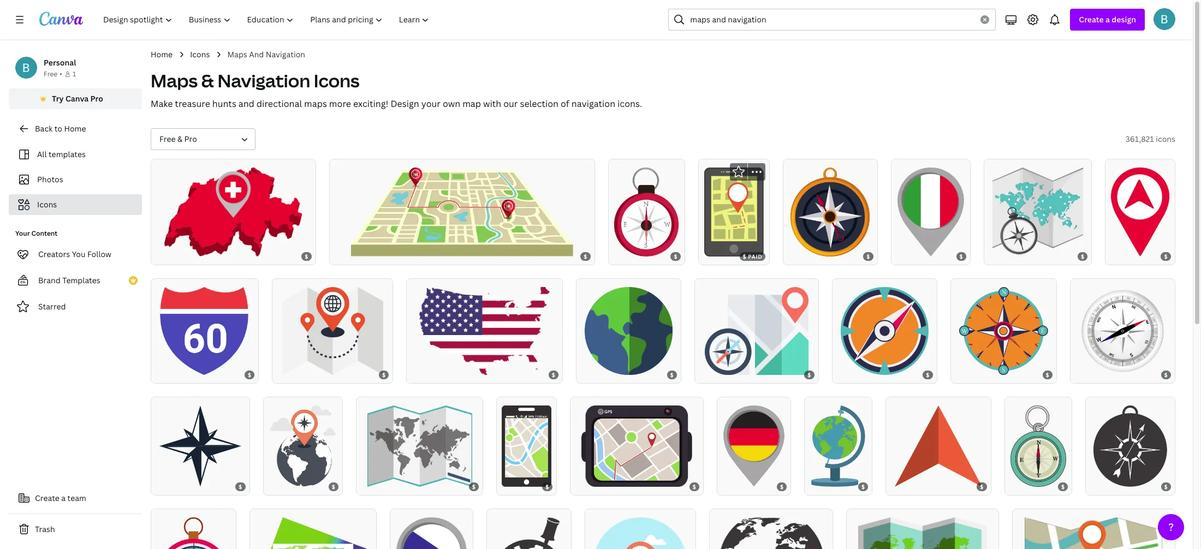 Task type: vqa. For each thing, say whether or not it's contained in the screenshot.
Brand Templates
yes



Task type: locate. For each thing, give the bounding box(es) containing it.
0 horizontal spatial compass image
[[841, 287, 929, 375]]

pro for free & pro
[[184, 134, 197, 144]]

free & pro button
[[151, 128, 256, 150]]

& inside 'dropdown button'
[[177, 134, 183, 144]]

create for create a design
[[1080, 14, 1105, 25]]

free •
[[44, 69, 62, 79]]

red arrow location pin navigation icon image
[[1112, 168, 1170, 257]]

1 vertical spatial home
[[64, 123, 86, 134]]

1 vertical spatial pro
[[184, 134, 197, 144]]

0 horizontal spatial home
[[64, 123, 86, 134]]

icons down photos
[[37, 199, 57, 210]]

pro down treasure
[[184, 134, 197, 144]]

follow
[[87, 249, 111, 260]]

2 horizontal spatial icons
[[314, 69, 360, 92]]

0 vertical spatial icons
[[190, 49, 210, 60]]

your content
[[15, 229, 58, 238]]

create inside dropdown button
[[1080, 14, 1105, 25]]

navigation for &
[[218, 69, 310, 92]]

map
[[463, 98, 481, 110]]

brand templates
[[38, 275, 100, 286]]

0 horizontal spatial maps
[[151, 69, 198, 92]]

a inside button
[[61, 493, 66, 504]]

colorful camping compass travel icon image
[[615, 168, 679, 257]]

personal
[[44, 57, 76, 68]]

paid
[[749, 253, 763, 260]]

create left design
[[1080, 14, 1105, 25]]

$ for advanced compass image
[[1165, 371, 1169, 379]]

& down icons link
[[201, 69, 214, 92]]

1 horizontal spatial &
[[201, 69, 214, 92]]

free
[[44, 69, 58, 79], [160, 134, 176, 144]]

a
[[1106, 14, 1111, 25], [61, 493, 66, 504]]

geo targeting image
[[270, 406, 336, 488], [594, 518, 688, 550]]

maps
[[228, 49, 247, 60], [151, 69, 198, 92]]

create inside button
[[35, 493, 59, 504]]

1 vertical spatial &
[[177, 134, 183, 144]]

navigation objects image
[[705, 287, 809, 375]]

icons up more
[[314, 69, 360, 92]]

your
[[15, 229, 30, 238]]

you
[[72, 249, 86, 260]]

create left team
[[35, 493, 59, 504]]

0 horizontal spatial free
[[44, 69, 58, 79]]

navigation inside 'maps & navigation icons make treasure hunts and directional maps more exciting! design your own map with our selection of navigation icons.'
[[218, 69, 310, 92]]

home left icons link
[[151, 49, 173, 60]]

1 horizontal spatial free
[[160, 134, 176, 144]]

0 horizontal spatial geo targeting image
[[270, 406, 336, 488]]

1 horizontal spatial geo targeting image
[[594, 518, 688, 550]]

1 compass image from the left
[[841, 287, 929, 375]]

pro right canva on the left of page
[[90, 93, 103, 104]]

free for free •
[[44, 69, 58, 79]]

your
[[422, 98, 441, 110]]

1 horizontal spatial home
[[151, 49, 173, 60]]

$ for navigation objects image
[[808, 371, 812, 379]]

1 vertical spatial navigation
[[218, 69, 310, 92]]

0 vertical spatial a
[[1106, 14, 1111, 25]]

& inside 'maps & navigation icons make treasure hunts and directional maps more exciting! design your own map with our selection of navigation icons.'
[[201, 69, 214, 92]]

maps up the make on the left top of page
[[151, 69, 198, 92]]

italy pin pointer mark flag language icon image
[[898, 168, 965, 257]]

1 horizontal spatial a
[[1106, 14, 1111, 25]]

0 vertical spatial home
[[151, 49, 173, 60]]

maps left and
[[228, 49, 247, 60]]

home right to
[[64, 123, 86, 134]]

compass image
[[841, 287, 929, 375], [960, 287, 1049, 375]]

maps for and
[[228, 49, 247, 60]]

navigation right and
[[266, 49, 305, 60]]

all templates link
[[15, 144, 135, 165]]

starred link
[[9, 296, 142, 318]]

1 vertical spatial icons
[[314, 69, 360, 92]]

0 horizontal spatial pro
[[90, 93, 103, 104]]

free inside 'dropdown button'
[[160, 134, 176, 144]]

orienteering and adventure graphic design, vector illustration. image
[[351, 168, 573, 257], [160, 406, 241, 488]]

0 vertical spatial navigation
[[266, 49, 305, 60]]

0 horizontal spatial &
[[177, 134, 183, 144]]

0 horizontal spatial create
[[35, 493, 59, 504]]

trash
[[35, 525, 55, 535]]

a for design
[[1106, 14, 1111, 25]]

$ for "italy pin pointer mark flag language icon"
[[960, 253, 964, 260]]

1 vertical spatial maps
[[151, 69, 198, 92]]

1 horizontal spatial maps
[[228, 49, 247, 60]]

0 vertical spatial maps
[[228, 49, 247, 60]]

0 vertical spatial &
[[201, 69, 214, 92]]

1 vertical spatial create
[[35, 493, 59, 504]]

maps for &
[[151, 69, 198, 92]]

pro inside 'dropdown button'
[[184, 134, 197, 144]]

back
[[35, 123, 53, 134]]

green compass travel camping icon image
[[1011, 406, 1067, 488]]

home
[[151, 49, 173, 60], [64, 123, 86, 134]]

0 horizontal spatial a
[[61, 493, 66, 504]]

$ for red arrow location pin navigation icon
[[1165, 253, 1169, 260]]

a for team
[[61, 493, 66, 504]]

a left design
[[1106, 14, 1111, 25]]

•
[[60, 69, 62, 79]]

1 vertical spatial free
[[160, 134, 176, 144]]

create a team
[[35, 493, 86, 504]]

Search search field
[[691, 9, 975, 30]]

navigation down maps and navigation
[[218, 69, 310, 92]]

1 horizontal spatial compass image
[[960, 287, 1049, 375]]

$ for planet world sphere circle icon. vector graphic
[[671, 371, 674, 379]]

0 horizontal spatial icons
[[37, 199, 57, 210]]

photos
[[37, 174, 63, 185]]

paper world map icon image
[[368, 406, 472, 488]]

free left •
[[44, 69, 58, 79]]

0 vertical spatial orienteering and adventure graphic design, vector illustration. image
[[351, 168, 573, 257]]

brand templates link
[[9, 270, 142, 292]]

swiss emblem navigator pin and map image
[[164, 168, 303, 257]]

a left team
[[61, 493, 66, 504]]

$
[[305, 253, 309, 260], [584, 253, 588, 260], [674, 253, 678, 260], [743, 253, 747, 260], [867, 253, 871, 260], [960, 253, 964, 260], [1082, 253, 1085, 260], [1165, 253, 1169, 260], [248, 371, 252, 379], [382, 371, 386, 379], [552, 371, 556, 379], [671, 371, 674, 379], [808, 371, 812, 379], [927, 371, 930, 379], [1047, 371, 1050, 379], [1165, 371, 1169, 379], [239, 484, 243, 491], [332, 484, 336, 491], [472, 484, 476, 491], [546, 484, 550, 491], [693, 484, 697, 491], [781, 484, 784, 491], [862, 484, 866, 491], [981, 484, 985, 491], [1062, 484, 1066, 491], [1165, 484, 1169, 491]]

$ for paper world map icon
[[472, 484, 476, 491]]

1 horizontal spatial create
[[1080, 14, 1105, 25]]

0 horizontal spatial orienteering and adventure graphic design, vector illustration. image
[[160, 406, 241, 488]]

&
[[201, 69, 214, 92], [177, 134, 183, 144]]

pro inside button
[[90, 93, 103, 104]]

phone gps image
[[705, 168, 765, 257]]

$ for swiss emblem navigator pin and map image
[[305, 253, 309, 260]]

0 vertical spatial pro
[[90, 93, 103, 104]]

& down treasure
[[177, 134, 183, 144]]

and
[[249, 49, 264, 60]]

$ for colorful camping compass travel icon
[[674, 253, 678, 260]]

$ for "germany pin pointer mark flag language icon"
[[781, 484, 784, 491]]

team
[[67, 493, 86, 504]]

& for free
[[177, 134, 183, 144]]

create
[[1080, 14, 1105, 25], [35, 493, 59, 504]]

all templates
[[37, 149, 86, 160]]

canva
[[66, 93, 89, 104]]

maps inside 'maps & navigation icons make treasure hunts and directional maps more exciting! design your own map with our selection of navigation icons.'
[[151, 69, 198, 92]]

icons link
[[190, 49, 210, 61]]

pro for try canva pro
[[90, 93, 103, 104]]

try canva pro
[[52, 93, 103, 104]]

selection
[[520, 98, 559, 110]]

361,821 icons
[[1126, 134, 1176, 144]]

navigation
[[266, 49, 305, 60], [218, 69, 310, 92]]

0 vertical spatial free
[[44, 69, 58, 79]]

icons
[[190, 49, 210, 60], [314, 69, 360, 92], [37, 199, 57, 210]]

1 vertical spatial orienteering and adventure graphic design, vector illustration. image
[[160, 406, 241, 488]]

all
[[37, 149, 47, 160]]

1 horizontal spatial pro
[[184, 134, 197, 144]]

$ paid
[[743, 253, 763, 260]]

simple compass icon image
[[1094, 406, 1168, 488]]

1 vertical spatial a
[[61, 493, 66, 504]]

free down the make on the left top of page
[[160, 134, 176, 144]]

pro
[[90, 93, 103, 104], [184, 134, 197, 144]]

icons right the home link
[[190, 49, 210, 60]]

$ for "navigation compass" image
[[867, 253, 871, 260]]

None search field
[[669, 9, 997, 31]]

a inside dropdown button
[[1106, 14, 1111, 25]]

0 vertical spatial create
[[1080, 14, 1105, 25]]

navigation for and
[[266, 49, 305, 60]]

starred
[[38, 302, 66, 312]]

trash link
[[9, 519, 142, 541]]



Task type: describe. For each thing, give the bounding box(es) containing it.
create for create a team
[[35, 493, 59, 504]]

map paper guide isolated icon image
[[859, 518, 988, 550]]

hunts
[[212, 98, 236, 110]]

& for maps
[[201, 69, 214, 92]]

creators
[[38, 249, 70, 260]]

design
[[1113, 14, 1137, 25]]

$ for gps device icon at the bottom
[[693, 484, 697, 491]]

$ for the rightmost orienteering and adventure graphic design, vector illustration. image
[[584, 253, 588, 260]]

germany pin pointer mark flag language icon image
[[724, 406, 785, 488]]

maps & navigation icons make treasure hunts and directional maps more exciting! design your own map with our selection of navigation icons.
[[151, 69, 643, 110]]

world map image
[[719, 518, 824, 550]]

templates
[[62, 275, 100, 286]]

home link
[[151, 49, 173, 61]]

$ for spinning globe image
[[862, 484, 866, 491]]

photos link
[[15, 169, 135, 190]]

$ for usa map icon
[[552, 371, 556, 379]]

creators you follow link
[[9, 244, 142, 266]]

world map and compass icon image
[[993, 168, 1084, 257]]

1 horizontal spatial icons
[[190, 49, 210, 60]]

361,821
[[1126, 134, 1155, 144]]

2 compass image from the left
[[960, 287, 1049, 375]]

creators you follow
[[38, 249, 111, 260]]

map of the world image
[[260, 518, 367, 550]]

route sign image
[[160, 287, 250, 375]]

make
[[151, 98, 173, 110]]

of
[[561, 98, 570, 110]]

compass design image
[[158, 518, 230, 550]]

maps and navigation
[[228, 49, 305, 60]]

own
[[443, 98, 461, 110]]

and
[[239, 98, 255, 110]]

content
[[31, 229, 58, 238]]

icons inside 'maps & navigation icons make treasure hunts and directional maps more exciting! design your own map with our selection of navigation icons.'
[[314, 69, 360, 92]]

0 vertical spatial geo targeting image
[[270, 406, 336, 488]]

$ for green compass travel camping icon
[[1062, 484, 1066, 491]]

templates
[[49, 149, 86, 160]]

2 vertical spatial icons
[[37, 199, 57, 210]]

1 vertical spatial geo targeting image
[[594, 518, 688, 550]]

create a design
[[1080, 14, 1137, 25]]

planet world sphere circle icon. vector graphic image
[[585, 287, 673, 375]]

czech republic pin pointer image
[[397, 518, 467, 550]]

$ for first "compass" image from left
[[927, 371, 930, 379]]

icons
[[1157, 134, 1176, 144]]

gps device icon image
[[582, 406, 693, 488]]

our
[[504, 98, 518, 110]]

1 horizontal spatial orienteering and adventure graphic design, vector illustration. image
[[351, 168, 573, 257]]

1
[[73, 69, 76, 79]]

directional
[[257, 98, 302, 110]]

$ for 'gps map app on smartphone screen' image
[[546, 484, 550, 491]]

$ for world map and compass icon
[[1082, 253, 1085, 260]]

$ for 'location' image
[[382, 371, 386, 379]]

treasure
[[175, 98, 210, 110]]

location image
[[282, 287, 383, 375]]

brad klo image
[[1154, 8, 1176, 30]]

to
[[54, 123, 62, 134]]

$ for pin location image
[[981, 484, 985, 491]]

advanced compass image
[[1080, 287, 1168, 375]]

free for free & pro
[[160, 134, 176, 144]]

brand
[[38, 275, 61, 286]]

$ for 1st "compass" image from right
[[1047, 371, 1050, 379]]

pin map world icon vector graphic image
[[494, 518, 565, 550]]

back to home link
[[9, 118, 142, 140]]

exciting!
[[353, 98, 389, 110]]

$ for route sign image
[[248, 371, 252, 379]]

back to home
[[35, 123, 86, 134]]

with
[[483, 98, 502, 110]]

try canva pro button
[[9, 89, 142, 109]]

gps map design image
[[1026, 518, 1163, 550]]

more
[[329, 98, 351, 110]]

usa map icon image
[[420, 287, 550, 375]]

free & pro
[[160, 134, 197, 144]]

navigation
[[572, 98, 616, 110]]

spinning globe image
[[811, 406, 867, 488]]

maps
[[304, 98, 327, 110]]

create a team button
[[9, 488, 142, 510]]

top level navigation element
[[96, 9, 439, 31]]

$ for simple compass icon
[[1165, 484, 1169, 491]]

try
[[52, 93, 64, 104]]

pin location image
[[896, 406, 983, 488]]

$ for bottom orienteering and adventure graphic design, vector illustration. image
[[239, 484, 243, 491]]

design
[[391, 98, 419, 110]]

navigation compass image
[[791, 168, 871, 257]]

icons.
[[618, 98, 643, 110]]

gps map app on smartphone screen image
[[502, 406, 552, 488]]

create a design button
[[1071, 9, 1146, 31]]



